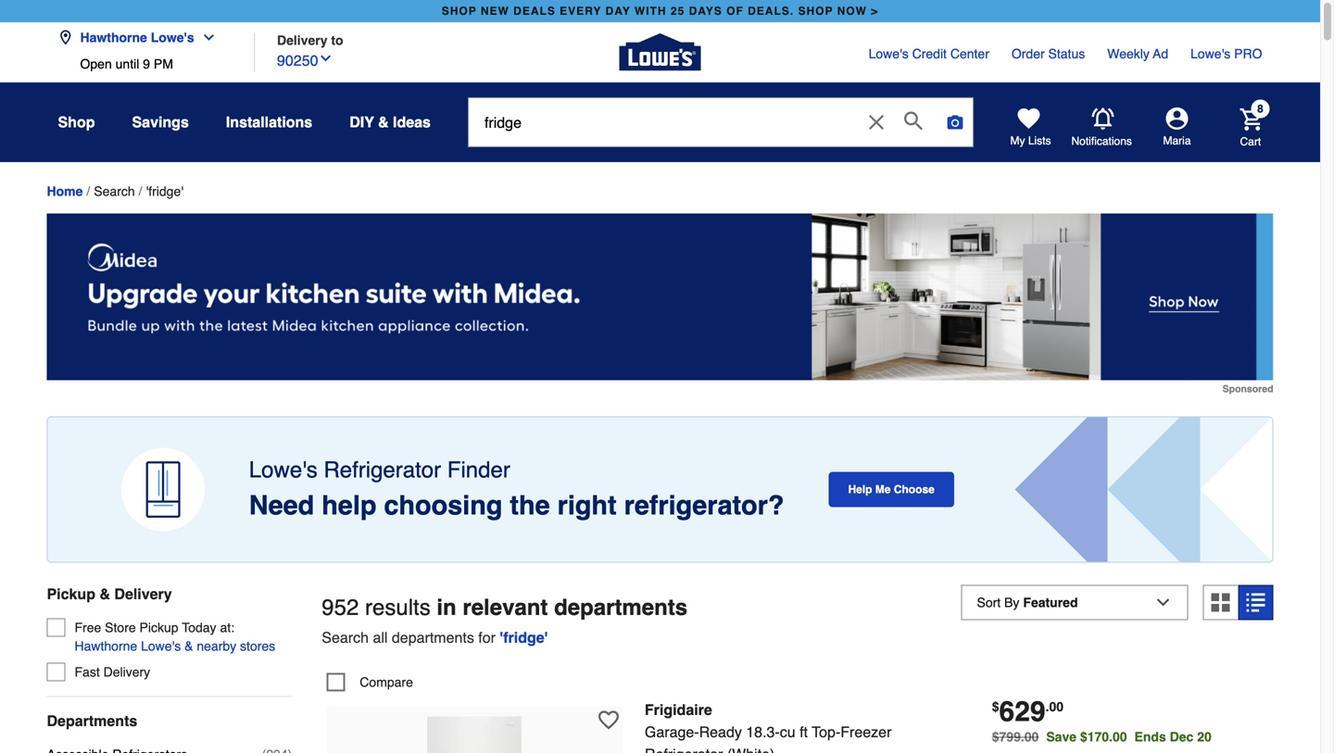 Task type: vqa. For each thing, say whether or not it's contained in the screenshot.
cu
yes



Task type: locate. For each thing, give the bounding box(es) containing it.
lowe's for lowe's refrigerator finder need help choosing the right refrigerator?
[[249, 458, 318, 483]]

my lists
[[1011, 134, 1052, 147]]

0 vertical spatial &
[[378, 114, 389, 131]]

hawthorne inside hawthorne lowe's button
[[80, 30, 147, 45]]

shop new deals every day with 25 days of deals. shop now > link
[[438, 0, 883, 22]]

until
[[116, 57, 139, 71]]

notifications
[[1072, 135, 1133, 148]]

hawthorne up open until 9 pm
[[80, 30, 147, 45]]

0 vertical spatial pickup
[[47, 586, 95, 603]]

grid view image
[[1212, 594, 1231, 612]]

lowe's left credit
[[869, 46, 909, 61]]

9
[[143, 57, 150, 71]]

' right for
[[500, 629, 504, 647]]

5013015811 element
[[327, 673, 413, 692]]

refrigerator inside 'lowe's refrigerator finder need help choosing the right refrigerator?'
[[324, 458, 441, 483]]

clear image
[[866, 111, 888, 133]]

.00
[[1046, 700, 1064, 715]]

2 vertical spatial delivery
[[103, 665, 150, 680]]

lowe's up need
[[249, 458, 318, 483]]

lowe's home improvement notification center image
[[1093, 108, 1115, 130]]

hawthorne lowe's button
[[58, 19, 224, 57]]

' down relevant
[[545, 629, 548, 647]]

days
[[689, 5, 723, 18]]

1 shop from the left
[[442, 5, 477, 18]]

& inside hawthorne lowe's & nearby stores button
[[185, 639, 193, 654]]

pickup up 'hawthorne lowe's & nearby stores'
[[140, 621, 179, 636]]

credit
[[913, 46, 947, 61]]

advertisement region
[[47, 214, 1274, 395]]

cart
[[1241, 135, 1262, 148]]

Search Query text field
[[469, 98, 860, 146]]

garage-
[[645, 724, 700, 741]]

2 vertical spatial &
[[185, 639, 193, 654]]

store
[[105, 621, 136, 636]]

0 horizontal spatial shop
[[442, 5, 477, 18]]

open
[[80, 57, 112, 71]]

help me choose button
[[829, 472, 955, 508]]

& inside diy & ideas button
[[378, 114, 389, 131]]

90250 button
[[277, 48, 333, 72]]

952 results in relevant departments search all departments for ' fridge '
[[322, 595, 688, 647]]

camera image
[[946, 113, 965, 132]]

free store pickup today at:
[[75, 621, 235, 636]]

90250
[[277, 52, 318, 69]]

hawthorne for hawthorne lowe's & nearby stores
[[75, 639, 137, 654]]

search right home link
[[94, 184, 135, 199]]

maria button
[[1133, 108, 1222, 148]]

my lists link
[[1011, 108, 1052, 148]]

lowe's down free store pickup today at:
[[141, 639, 181, 654]]

& for diy
[[378, 114, 389, 131]]

fast
[[75, 665, 100, 680]]

0 vertical spatial search
[[94, 184, 135, 199]]

1 vertical spatial &
[[100, 586, 110, 603]]

pickup
[[47, 586, 95, 603], [140, 621, 179, 636]]

& up the store
[[100, 586, 110, 603]]

pro
[[1235, 46, 1263, 61]]

2 ' from the left
[[545, 629, 548, 647]]

hawthorne lowe's & nearby stores
[[75, 639, 275, 654]]

shop new deals every day with 25 days of deals. shop now >
[[442, 5, 879, 18]]

weekly ad
[[1108, 46, 1169, 61]]

1 horizontal spatial /
[[139, 184, 142, 199]]

shop left now
[[799, 5, 834, 18]]

lowe's credit center
[[869, 46, 990, 61]]

shop left new
[[442, 5, 477, 18]]

1 horizontal spatial &
[[185, 639, 193, 654]]

compare
[[360, 675, 413, 690]]

actual price $629.00 element
[[993, 696, 1064, 728]]

pickup up free
[[47, 586, 95, 603]]

/ left fridge element
[[139, 184, 142, 199]]

shop
[[58, 114, 95, 131]]

ready
[[700, 724, 742, 741]]

center
[[951, 46, 990, 61]]

all
[[373, 629, 388, 647]]

1 vertical spatial pickup
[[140, 621, 179, 636]]

lowe's credit center link
[[869, 44, 990, 63]]

0 horizontal spatial /
[[87, 184, 90, 199]]

status
[[1049, 46, 1086, 61]]

diy & ideas button
[[350, 106, 431, 139]]

frigidaire garage-ready 18.3-cu ft top-freezer refrigerator (white)
[[645, 702, 892, 754]]

save
[[1047, 730, 1077, 745]]

lowe's inside 'lowe's refrigerator finder need help choosing the right refrigerator?'
[[249, 458, 318, 483]]

search
[[94, 184, 135, 199], [322, 629, 369, 647]]

'
[[500, 629, 504, 647], [545, 629, 548, 647]]

1 horizontal spatial pickup
[[140, 621, 179, 636]]

me
[[876, 484, 891, 497]]

hawthorne down the store
[[75, 639, 137, 654]]

my
[[1011, 134, 1026, 147]]

search down "952"
[[322, 629, 369, 647]]

diy
[[350, 114, 374, 131]]

1 horizontal spatial refrigerator
[[645, 746, 723, 754]]

1 horizontal spatial departments
[[554, 595, 688, 621]]

$ 629 .00
[[993, 696, 1064, 728]]

0 horizontal spatial departments
[[392, 629, 474, 647]]

1 horizontal spatial '
[[545, 629, 548, 647]]

0 vertical spatial hawthorne
[[80, 30, 147, 45]]

delivery right the fast
[[103, 665, 150, 680]]

1 horizontal spatial search
[[322, 629, 369, 647]]

of
[[727, 5, 744, 18]]

0 vertical spatial refrigerator
[[324, 458, 441, 483]]

0 horizontal spatial search
[[94, 184, 135, 199]]

0 horizontal spatial pickup
[[47, 586, 95, 603]]

1 horizontal spatial shop
[[799, 5, 834, 18]]

deals.
[[748, 5, 795, 18]]

delivery up free store pickup today at:
[[114, 586, 172, 603]]

home
[[47, 184, 83, 199]]

refrigerator down garage-
[[645, 746, 723, 754]]

shop
[[442, 5, 477, 18], [799, 5, 834, 18]]

& right 'diy'
[[378, 114, 389, 131]]

None search field
[[468, 97, 974, 165]]

pickup & delivery
[[47, 586, 172, 603]]

hawthorne inside hawthorne lowe's & nearby stores button
[[75, 639, 137, 654]]

refrigerator
[[324, 458, 441, 483], [645, 746, 723, 754]]

refrigerator up 'help'
[[324, 458, 441, 483]]

& down 'today'
[[185, 639, 193, 654]]

8
[[1258, 102, 1264, 115]]

lowe's home improvement logo image
[[620, 12, 701, 93]]

0 horizontal spatial refrigerator
[[324, 458, 441, 483]]

'fridge'
[[146, 184, 183, 199]]

shop button
[[58, 106, 95, 139]]

0 horizontal spatial '
[[500, 629, 504, 647]]

1 vertical spatial departments
[[392, 629, 474, 647]]

1 vertical spatial search
[[322, 629, 369, 647]]

savings save $170.00 element
[[1047, 730, 1220, 745]]

1 vertical spatial hawthorne
[[75, 639, 137, 654]]

0 horizontal spatial &
[[100, 586, 110, 603]]

relevant
[[463, 595, 548, 621]]

departments
[[47, 713, 137, 730]]

installations
[[226, 114, 313, 131]]

home / search / 'fridge'
[[47, 184, 183, 199]]

/ right home
[[87, 184, 90, 199]]

2 horizontal spatial &
[[378, 114, 389, 131]]

$799.00 save $170.00 ends dec 20
[[993, 730, 1212, 745]]

search inside the home / search / 'fridge'
[[94, 184, 135, 199]]

lowe's left pro
[[1191, 46, 1231, 61]]

open until 9 pm
[[80, 57, 173, 71]]

departments
[[554, 595, 688, 621], [392, 629, 474, 647]]

installations button
[[226, 106, 313, 139]]

lowe's refrigerator finder need help choosing the right refrigerator?
[[249, 458, 785, 521]]

every
[[560, 5, 602, 18]]

delivery up '90250'
[[277, 33, 328, 48]]

&
[[378, 114, 389, 131], [100, 586, 110, 603], [185, 639, 193, 654]]

fridge element
[[146, 184, 183, 199]]

1 vertical spatial refrigerator
[[645, 746, 723, 754]]

clear element
[[862, 98, 892, 146]]



Task type: describe. For each thing, give the bounding box(es) containing it.
now
[[838, 5, 868, 18]]

ad
[[1154, 46, 1169, 61]]

help
[[849, 484, 873, 497]]

629
[[1000, 696, 1046, 728]]

search element
[[94, 184, 135, 199]]

for
[[479, 629, 496, 647]]

(white)
[[728, 746, 775, 754]]

refrigerator?
[[624, 490, 785, 521]]

help me choose
[[849, 484, 935, 497]]

lowe's pro link
[[1191, 44, 1263, 63]]

need
[[249, 490, 314, 521]]

free
[[75, 621, 101, 636]]

weekly
[[1108, 46, 1150, 61]]

fast delivery
[[75, 665, 150, 680]]

1 / from the left
[[87, 184, 90, 199]]

25
[[671, 5, 685, 18]]

home link
[[47, 184, 83, 199]]

search image
[[905, 111, 923, 130]]

choose
[[894, 484, 935, 497]]

freezer
[[841, 724, 892, 741]]

lowe's pro
[[1191, 46, 1263, 61]]

1 ' from the left
[[500, 629, 504, 647]]

0 vertical spatial delivery
[[277, 33, 328, 48]]

fridge
[[504, 629, 545, 647]]

lowe's for lowe's pro
[[1191, 46, 1231, 61]]

help
[[322, 490, 377, 521]]

delivery to
[[277, 33, 344, 48]]

ends
[[1135, 730, 1167, 745]]

to
[[331, 33, 344, 48]]

with
[[635, 5, 667, 18]]

in
[[437, 595, 457, 621]]

deals
[[514, 5, 556, 18]]

location image
[[58, 30, 73, 45]]

$799.00
[[993, 730, 1040, 745]]

today
[[182, 621, 217, 636]]

order
[[1012, 46, 1045, 61]]

0 vertical spatial departments
[[554, 595, 688, 621]]

frigidaire
[[645, 702, 713, 719]]

right
[[558, 490, 617, 521]]

lowe's home improvement cart image
[[1241, 108, 1263, 130]]

heart outline image
[[599, 710, 619, 731]]

dec
[[1171, 730, 1194, 745]]

finder
[[448, 458, 511, 483]]

weekly ad link
[[1108, 44, 1169, 63]]

>
[[872, 5, 879, 18]]

order status link
[[1012, 44, 1086, 63]]

2 shop from the left
[[799, 5, 834, 18]]

list view image
[[1247, 594, 1266, 612]]

lowe's home improvement lists image
[[1018, 108, 1041, 130]]

hawthorne lowe's & nearby stores button
[[75, 637, 275, 656]]

maria
[[1164, 134, 1192, 147]]

2 / from the left
[[139, 184, 142, 199]]

choosing
[[384, 490, 503, 521]]

hawthorne lowe's
[[80, 30, 194, 45]]

18.3-
[[747, 724, 780, 741]]

& for pickup
[[100, 586, 110, 603]]

ideas
[[393, 114, 431, 131]]

20
[[1198, 730, 1212, 745]]

search inside "952 results in relevant departments search all departments for ' fridge '"
[[322, 629, 369, 647]]

lists
[[1029, 134, 1052, 147]]

$
[[993, 700, 1000, 715]]

ends dec 20 element
[[1135, 730, 1220, 745]]

952
[[322, 595, 359, 621]]

top-
[[812, 724, 841, 741]]

savings button
[[132, 106, 189, 139]]

new
[[481, 5, 510, 18]]

cu
[[780, 724, 796, 741]]

hawthorne for hawthorne lowe's
[[80, 30, 147, 45]]

was price $799.00 element
[[993, 725, 1047, 745]]

savings
[[132, 114, 189, 131]]

day
[[606, 5, 631, 18]]

lowe's for lowe's credit center
[[869, 46, 909, 61]]

nearby
[[197, 639, 237, 654]]

lowe's up pm
[[151, 30, 194, 45]]

refrigerator inside the frigidaire garage-ready 18.3-cu ft top-freezer refrigerator (white)
[[645, 746, 723, 754]]

chevron down image
[[194, 30, 217, 45]]

at:
[[220, 621, 235, 636]]

1 vertical spatial delivery
[[114, 586, 172, 603]]

logo of lowe's refrigerator finder image
[[121, 448, 205, 532]]

departments element
[[47, 713, 292, 731]]

pm
[[154, 57, 173, 71]]

stores
[[240, 639, 275, 654]]

chevron down image
[[318, 51, 333, 66]]



